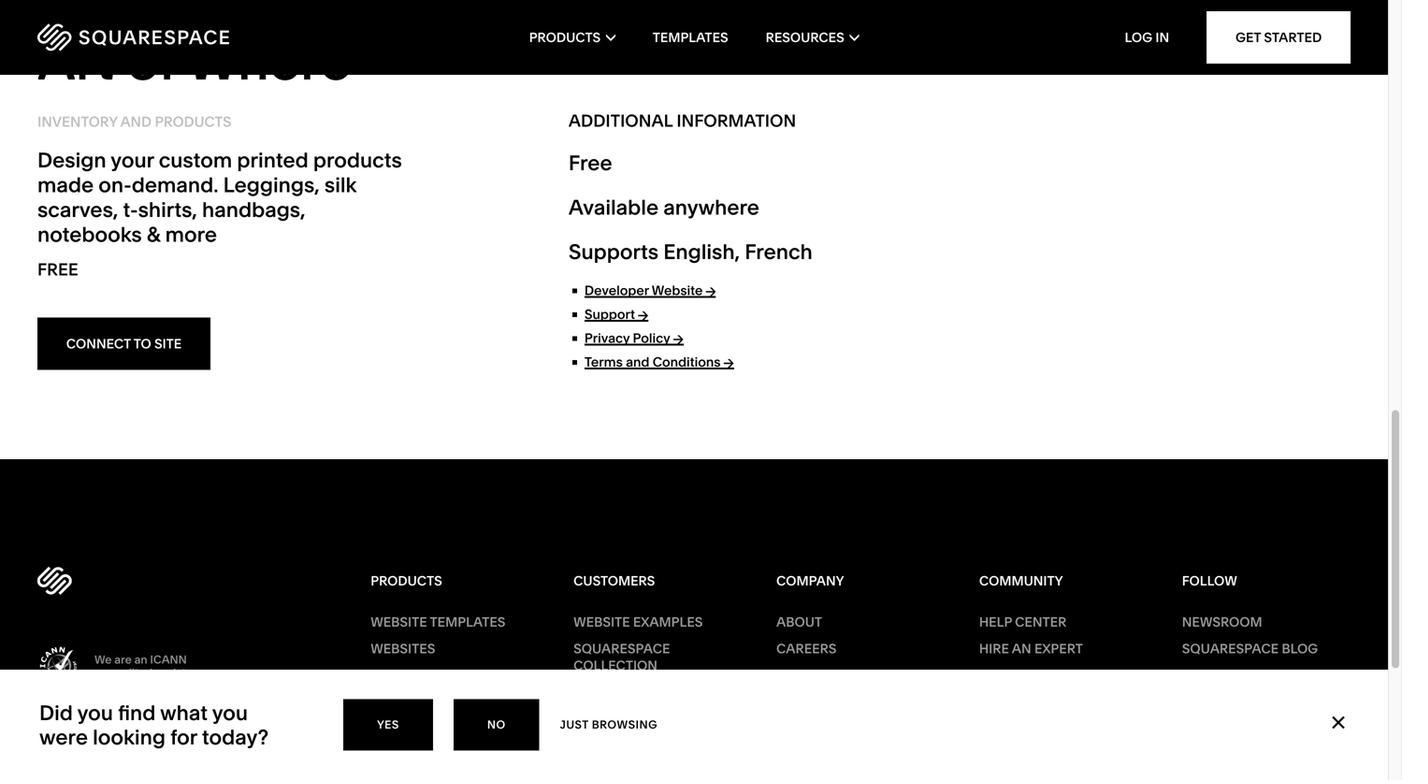Task type: vqa. For each thing, say whether or not it's contained in the screenshot.
1st Squarespace Logo from the bottom of the page
yes



Task type: locate. For each thing, give the bounding box(es) containing it.
templates up additional information
[[653, 29, 728, 45]]

french
[[745, 239, 813, 264]]

0 horizontal spatial you
[[77, 700, 113, 725]]

conditions
[[653, 354, 721, 370]]

for
[[170, 725, 197, 750]]

you
[[77, 700, 113, 725], [212, 700, 248, 725]]

free
[[569, 150, 612, 175], [37, 259, 78, 280]]

connect
[[66, 336, 131, 351]]

1 vertical spatial squarespace logo link
[[37, 562, 371, 600]]

leggings,
[[223, 172, 320, 197]]

blog
[[1282, 641, 1318, 657], [1232, 667, 1268, 683]]

free up available
[[569, 150, 612, 175]]

0 horizontal spatial squarespace
[[574, 641, 670, 657]]

inventory
[[37, 113, 117, 131]]

silk
[[325, 172, 357, 197]]

did
[[39, 700, 73, 725]]

design your custom printed products made on-demand. leggings, silk scarves, t-shirts, handbags, notebooks & more
[[37, 147, 402, 247]]

expert
[[1035, 641, 1083, 657]]

and down policy
[[626, 354, 650, 370]]

→
[[706, 283, 716, 299], [638, 307, 649, 323], [673, 331, 684, 347], [723, 355, 734, 371]]

blog down newsroom link
[[1282, 641, 1318, 657]]

help center link
[[979, 614, 1148, 631]]

website examples
[[574, 614, 703, 630]]

additional information
[[569, 110, 796, 131]]

design
[[37, 147, 106, 173]]

website down supports english, french
[[652, 283, 703, 299]]

products
[[529, 29, 601, 45], [155, 113, 231, 131], [371, 573, 442, 589]]

2 squarespace from the left
[[1182, 641, 1279, 657]]

resources button
[[766, 0, 859, 75]]

website inside developer website → support → privacy policy → terms and conditions →
[[652, 283, 703, 299]]

anywhere
[[664, 194, 760, 220]]

website up websites
[[371, 614, 427, 630]]

website up squarespace collection
[[574, 614, 630, 630]]

templates up websites link
[[430, 614, 506, 630]]

1 vertical spatial squarespace logo image
[[37, 567, 72, 595]]

notebooks
[[37, 221, 142, 247]]

0 vertical spatial squarespace logo link
[[37, 23, 300, 51]]

free down the notebooks
[[37, 259, 78, 280]]

0 vertical spatial blog
[[1282, 641, 1318, 657]]

looking
[[93, 725, 166, 750]]

2 vertical spatial products
[[371, 573, 442, 589]]

blog inside circle blog link
[[1232, 667, 1268, 683]]

blog inside squarespace blog link
[[1282, 641, 1318, 657]]

2 horizontal spatial website
[[652, 283, 703, 299]]

about link
[[776, 614, 945, 631]]

connect to site link
[[37, 317, 211, 370]]

squarespace up circle blog
[[1182, 641, 1279, 657]]

supports
[[569, 239, 659, 264]]

get
[[1236, 29, 1261, 45]]

blog for circle blog
[[1232, 667, 1268, 683]]

your
[[111, 147, 154, 173]]

domains link
[[371, 667, 539, 684]]

squarespace logo image inside squarespace logo link
[[37, 567, 72, 595]]

1 horizontal spatial squarespace
[[1182, 641, 1279, 657]]

resources
[[766, 29, 844, 45]]

1 vertical spatial free
[[37, 259, 78, 280]]

0 vertical spatial free
[[569, 150, 612, 175]]

1 vertical spatial products
[[155, 113, 231, 131]]

1 horizontal spatial free
[[569, 150, 612, 175]]

website for website examples
[[574, 614, 630, 630]]

just browsing link
[[560, 715, 658, 735]]

1 squarespace logo link from the top
[[37, 23, 300, 51]]

1 vertical spatial templates
[[430, 614, 506, 630]]

printed
[[237, 147, 308, 173]]

0 vertical spatial and
[[120, 113, 151, 131]]

and inside developer website → support → privacy policy → terms and conditions →
[[626, 354, 650, 370]]

newsroom
[[1182, 614, 1263, 630]]

website examples link
[[574, 614, 742, 631]]

0 horizontal spatial website
[[371, 614, 427, 630]]

where
[[187, 29, 352, 93]]

squarespace up collection
[[574, 641, 670, 657]]

were
[[39, 725, 88, 750]]

2 you from the left
[[212, 700, 248, 725]]

squarespace collection
[[574, 641, 670, 674]]

forum link
[[979, 667, 1148, 684]]

0 horizontal spatial templates
[[430, 614, 506, 630]]

1 vertical spatial blog
[[1232, 667, 1268, 683]]

1 squarespace from the left
[[574, 641, 670, 657]]

forum
[[979, 667, 1028, 683]]

hire an expert link
[[979, 640, 1148, 657]]

0 vertical spatial templates
[[653, 29, 728, 45]]

you right what
[[212, 700, 248, 725]]

templates
[[653, 29, 728, 45], [430, 614, 506, 630]]

yes
[[377, 718, 399, 732]]

2 squarespace logo link from the top
[[37, 562, 371, 600]]

2 squarespace logo image from the top
[[37, 567, 72, 595]]

developer website → support → privacy policy → terms and conditions →
[[585, 283, 734, 371]]

privacy
[[585, 330, 630, 346]]

support
[[585, 307, 635, 322]]

squarespace collection link
[[574, 640, 742, 674]]

0 vertical spatial squarespace logo image
[[37, 23, 229, 51]]

center
[[1015, 614, 1067, 630]]

careers
[[776, 641, 837, 657]]

1 horizontal spatial website
[[574, 614, 630, 630]]

1 horizontal spatial you
[[212, 700, 248, 725]]

you right did
[[77, 700, 113, 725]]

in
[[1156, 29, 1170, 45]]

just
[[560, 718, 589, 732]]

custom
[[159, 147, 232, 173]]

examples
[[633, 614, 703, 630]]

relations
[[844, 667, 917, 683]]

0 horizontal spatial blog
[[1232, 667, 1268, 683]]

squarespace for website examples
[[574, 641, 670, 657]]

of
[[127, 29, 176, 93]]

1 vertical spatial and
[[626, 354, 650, 370]]

site
[[154, 336, 182, 351]]

about
[[776, 614, 822, 630]]

squarespace blog link
[[1182, 640, 1351, 657]]

circle blog link
[[1182, 667, 1351, 684]]

blog down squarespace blog
[[1232, 667, 1268, 683]]

and up 'your'
[[120, 113, 151, 131]]

2 horizontal spatial products
[[529, 29, 601, 45]]

developer
[[585, 283, 649, 299]]

website inside the website examples link
[[574, 614, 630, 630]]

squarespace logo image
[[37, 23, 229, 51], [37, 567, 72, 595]]

yes button
[[343, 699, 433, 751]]

circle
[[1182, 667, 1229, 683]]

newsroom link
[[1182, 614, 1351, 631]]

1 you from the left
[[77, 700, 113, 725]]

1 horizontal spatial blog
[[1282, 641, 1318, 657]]

did you find what you were looking for today?
[[39, 700, 269, 750]]

policy
[[633, 330, 670, 346]]

0 horizontal spatial products
[[155, 113, 231, 131]]

website inside website templates link
[[371, 614, 427, 630]]

0 vertical spatial products
[[529, 29, 601, 45]]

1 horizontal spatial products
[[371, 573, 442, 589]]

websites
[[371, 641, 435, 657]]

to
[[134, 336, 151, 351]]

1 horizontal spatial and
[[626, 354, 650, 370]]



Task type: describe. For each thing, give the bounding box(es) containing it.
scarves,
[[37, 197, 118, 222]]

available
[[569, 194, 659, 220]]

0 horizontal spatial and
[[120, 113, 151, 131]]

website templates
[[371, 614, 506, 630]]

connect to site
[[66, 336, 182, 351]]

english,
[[663, 239, 740, 264]]

no
[[487, 718, 506, 732]]

investor relations
[[776, 667, 917, 683]]

investor relations link
[[776, 667, 945, 684]]

handbags,
[[202, 197, 306, 222]]

find
[[118, 700, 156, 725]]

browsing
[[592, 718, 658, 732]]

investor
[[776, 667, 841, 683]]

&
[[147, 221, 160, 247]]

art of where
[[37, 29, 352, 93]]

→ down english,
[[706, 283, 716, 299]]

log             in link
[[1125, 29, 1170, 45]]

help center
[[979, 614, 1067, 630]]

domains
[[371, 667, 434, 683]]

websites link
[[371, 640, 539, 657]]

on-
[[98, 172, 132, 197]]

made
[[37, 172, 94, 197]]

careers link
[[776, 640, 945, 657]]

demand.
[[132, 172, 218, 197]]

today?
[[202, 725, 269, 750]]

art
[[37, 29, 114, 93]]

→ right conditions
[[723, 355, 734, 371]]

an
[[1012, 641, 1032, 657]]

circle blog
[[1182, 667, 1268, 683]]

terms
[[585, 354, 623, 370]]

website templates link
[[371, 614, 539, 631]]

website for website templates
[[371, 614, 427, 630]]

inventory and products
[[37, 113, 231, 131]]

what
[[160, 700, 208, 725]]

templates link
[[653, 0, 728, 75]]

hire
[[979, 641, 1009, 657]]

t-
[[123, 197, 138, 222]]

→ up conditions
[[673, 331, 684, 347]]

supports english, french
[[569, 239, 813, 264]]

community
[[979, 573, 1063, 589]]

get started link
[[1207, 11, 1351, 64]]

squarespace for newsroom
[[1182, 641, 1279, 657]]

1 horizontal spatial templates
[[653, 29, 728, 45]]

shirts,
[[138, 197, 197, 222]]

products inside "button"
[[529, 29, 601, 45]]

1 squarespace logo image from the top
[[37, 23, 229, 51]]

started
[[1264, 29, 1322, 45]]

products button
[[529, 0, 615, 75]]

→ up policy
[[638, 307, 649, 323]]

log
[[1125, 29, 1153, 45]]

just browsing
[[560, 718, 658, 732]]

help
[[979, 614, 1012, 630]]

more
[[165, 221, 217, 247]]

company
[[776, 573, 844, 589]]

collection
[[574, 658, 658, 674]]

log             in
[[1125, 29, 1170, 45]]

products
[[313, 147, 402, 173]]

get started
[[1236, 29, 1322, 45]]

0 horizontal spatial free
[[37, 259, 78, 280]]

available anywhere
[[569, 194, 760, 220]]

information
[[677, 110, 796, 131]]

hire an expert
[[979, 641, 1083, 657]]

blog for squarespace blog
[[1282, 641, 1318, 657]]

additional
[[569, 110, 673, 131]]

follow
[[1182, 573, 1237, 589]]

squarespace blog
[[1182, 641, 1318, 657]]



